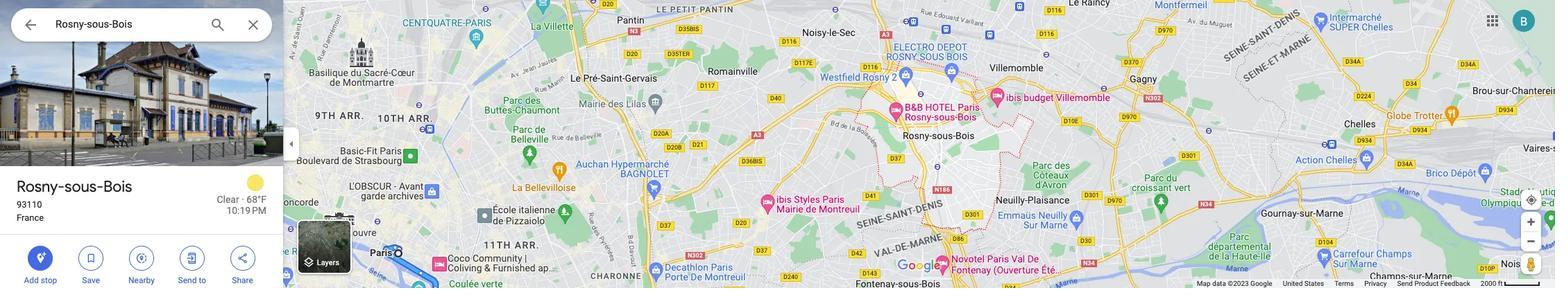 Task type: vqa. For each thing, say whether or not it's contained in the screenshot.
the , 368 US dollars element
no



Task type: describe. For each thing, give the bounding box(es) containing it.
93110
[[17, 200, 42, 210]]

terms button
[[1335, 280, 1355, 289]]

send product feedback button
[[1398, 280, 1471, 289]]

united
[[1283, 280, 1303, 288]]

rosny-sous-bois main content
[[0, 0, 283, 289]]

2000
[[1481, 280, 1497, 288]]


[[22, 15, 39, 35]]

collapse side panel image
[[284, 137, 299, 152]]

clear
[[217, 194, 239, 205]]

google maps element
[[0, 0, 1556, 289]]


[[236, 251, 249, 267]]

data
[[1213, 280, 1227, 288]]

bois
[[103, 178, 132, 197]]

Rosny-sous-Bois field
[[11, 8, 272, 42]]


[[34, 251, 47, 267]]

ft
[[1499, 280, 1503, 288]]

map
[[1197, 280, 1211, 288]]

send product feedback
[[1398, 280, 1471, 288]]

 search field
[[11, 8, 272, 44]]

nearby
[[128, 276, 155, 286]]

none field inside rosny-sous-bois field
[[56, 16, 199, 33]]

sous-
[[65, 178, 103, 197]]

google
[[1251, 280, 1273, 288]]

clear · 68°f 10:19 pm
[[217, 194, 267, 217]]

rosny-
[[17, 178, 65, 197]]

actions for rosny-sous-bois region
[[0, 235, 283, 289]]

united states
[[1283, 280, 1325, 288]]

terms
[[1335, 280, 1355, 288]]

privacy
[[1365, 280, 1387, 288]]

united states button
[[1283, 280, 1325, 289]]

share
[[232, 276, 253, 286]]

rosny-sous-bois 93110 france
[[17, 178, 132, 224]]



Task type: locate. For each thing, give the bounding box(es) containing it.
rosny-sous-bois weather image
[[244, 172, 267, 194]]

phone
[[181, 287, 204, 289]]


[[85, 251, 97, 267]]

2000 ft
[[1481, 280, 1503, 288]]

privacy button
[[1365, 280, 1387, 289]]

·
[[242, 194, 244, 205]]

10:19 pm
[[227, 205, 267, 217]]

to
[[199, 276, 206, 286]]

68°f
[[247, 194, 267, 205]]

send up phone
[[178, 276, 197, 286]]


[[186, 251, 198, 267]]

show street view coverage image
[[1522, 254, 1542, 275]]

send to phone
[[178, 276, 206, 289]]

zoom in image
[[1527, 217, 1537, 228]]

add stop
[[24, 276, 57, 286]]

©2023
[[1228, 280, 1249, 288]]

zoom out image
[[1527, 237, 1537, 247]]

0 horizontal spatial send
[[178, 276, 197, 286]]

footer
[[1197, 280, 1481, 289]]

product
[[1415, 280, 1439, 288]]

footer inside google maps 'element'
[[1197, 280, 1481, 289]]

states
[[1305, 280, 1325, 288]]

send inside send to phone
[[178, 276, 197, 286]]

layers
[[317, 259, 339, 268]]

show your location image
[[1526, 194, 1538, 207]]

save
[[82, 276, 100, 286]]

 button
[[11, 8, 50, 44]]

france
[[17, 213, 44, 224]]

send for send to phone
[[178, 276, 197, 286]]

footer containing map data ©2023 google
[[1197, 280, 1481, 289]]

2000 ft button
[[1481, 280, 1541, 288]]


[[135, 251, 148, 267]]

stop
[[41, 276, 57, 286]]

send left product
[[1398, 280, 1413, 288]]

1 horizontal spatial send
[[1398, 280, 1413, 288]]

feedback
[[1441, 280, 1471, 288]]

map data ©2023 google
[[1197, 280, 1273, 288]]

add
[[24, 276, 39, 286]]

send
[[178, 276, 197, 286], [1398, 280, 1413, 288]]

None field
[[56, 16, 199, 33]]

send for send product feedback
[[1398, 280, 1413, 288]]

send inside 'button'
[[1398, 280, 1413, 288]]



